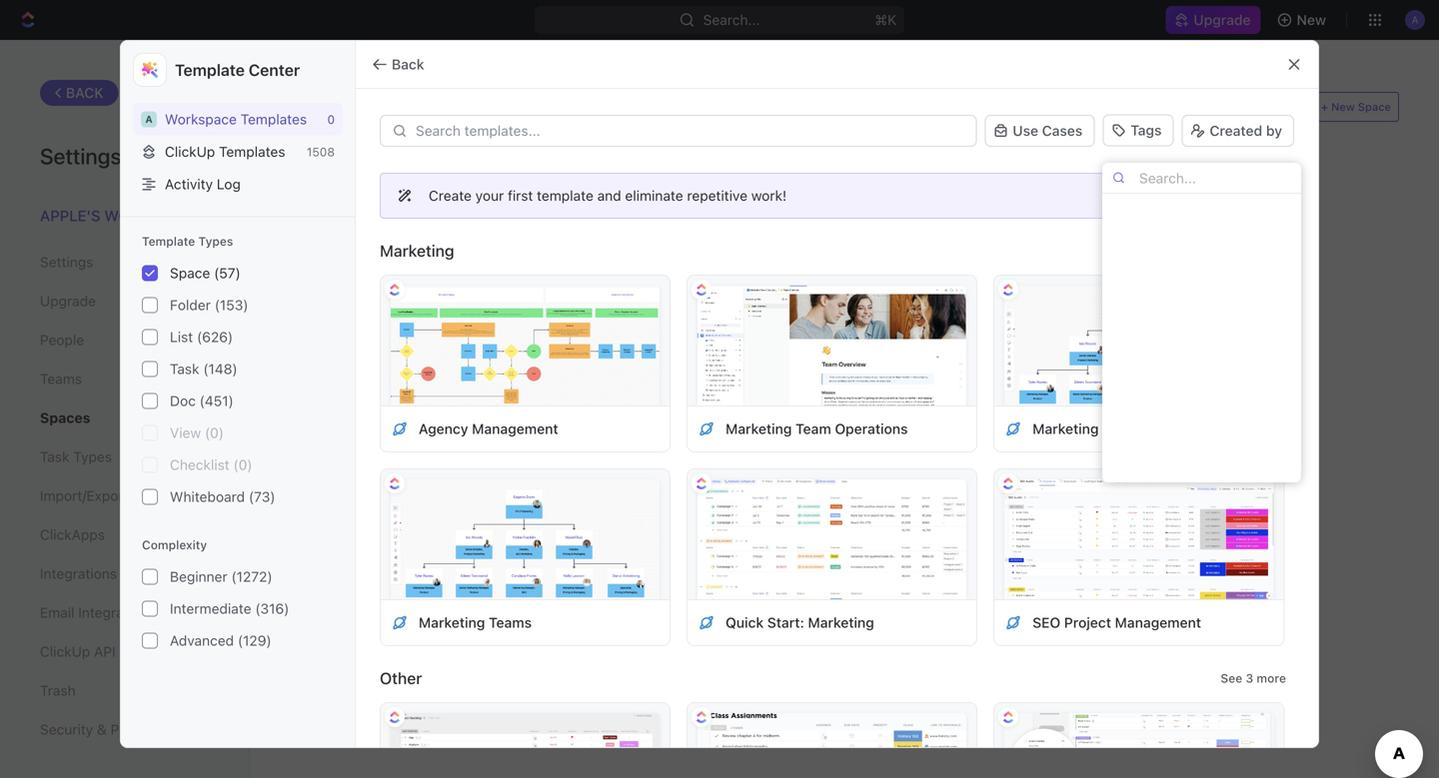 Task type: describe. For each thing, give the bounding box(es) containing it.
(153)
[[215, 297, 248, 313]]

teams link
[[40, 362, 209, 396]]

template
[[537, 187, 594, 204]]

view (0)
[[170, 425, 224, 441]]

template for template center
[[175, 60, 245, 79]]

1 vertical spatial management
[[1115, 615, 1201, 631]]

security & permissions link
[[40, 713, 209, 747]]

+
[[1321, 100, 1328, 113]]

list
[[170, 329, 193, 345]]

&
[[97, 722, 107, 738]]

1 horizontal spatial upgrade
[[1194, 11, 1251, 28]]

start:
[[767, 615, 804, 631]]

space (57)
[[170, 265, 241, 281]]

back
[[66, 84, 104, 101]]

(451)
[[199, 393, 234, 409]]

quick start: marketing
[[726, 615, 874, 631]]

first
[[508, 187, 533, 204]]

work!
[[751, 187, 787, 204]]

workspace templates
[[165, 111, 307, 127]]

team
[[796, 421, 831, 437]]

template types
[[142, 234, 233, 248]]

apple's
[[40, 207, 100, 224]]

inaccessible spaces (0)
[[605, 98, 807, 117]]

intermediate (316)
[[170, 601, 289, 617]]

2 settings from the top
[[40, 254, 93, 270]]

(0) up (73)
[[233, 457, 252, 473]]

(316)
[[255, 601, 289, 617]]

trash link
[[40, 674, 209, 708]]

1 horizontal spatial teams
[[489, 615, 532, 631]]

have
[[784, 516, 813, 531]]

task types
[[40, 449, 112, 465]]

list (626)
[[170, 329, 233, 345]]

(0) up work!
[[785, 98, 807, 117]]

spaces up search templates... text field
[[720, 98, 781, 117]]

spaces (1)
[[290, 98, 374, 117]]

template for template types
[[142, 234, 195, 248]]

email
[[40, 605, 74, 621]]

(1272)
[[231, 569, 272, 585]]

templates for workspace templates
[[241, 111, 307, 127]]

doc
[[170, 393, 196, 409]]

folder (153)
[[170, 297, 248, 313]]

center
[[249, 60, 300, 79]]

more inside 'link'
[[1240, 189, 1269, 203]]

+ new space
[[1321, 100, 1391, 113]]

whiteboard (73)
[[170, 489, 275, 505]]

1 horizontal spatial upgrade link
[[1166, 6, 1261, 34]]

inaccessible
[[605, 98, 716, 117]]

agency management
[[419, 421, 558, 437]]

spaces up 1508
[[290, 98, 350, 117]]

beginner (1272)
[[170, 569, 272, 585]]

learn more link
[[1196, 184, 1277, 208]]

see
[[1221, 672, 1242, 686]]

seo project management
[[1033, 615, 1201, 631]]

apple's workspace, , element
[[141, 111, 157, 127]]

checklist
[[170, 457, 230, 473]]

tags button
[[1103, 114, 1174, 148]]

operations
[[835, 421, 908, 437]]

integrations
[[40, 566, 117, 582]]

settings element
[[0, 40, 250, 779]]

trash
[[40, 683, 76, 699]]

project
[[1064, 615, 1111, 631]]

permissions
[[111, 722, 188, 738]]

spaces right inaccessible
[[916, 516, 961, 531]]

task (148)
[[170, 361, 238, 377]]

integrations link
[[40, 557, 209, 591]]

settings link
[[40, 245, 209, 279]]

advanced
[[170, 633, 234, 649]]

Search templates... text field
[[416, 123, 965, 139]]

search...
[[703, 11, 760, 28]]

back link
[[40, 80, 119, 106]]

import/export link
[[40, 479, 209, 513]]

repetitive
[[687, 187, 748, 204]]

spaces inside settings element
[[40, 410, 90, 426]]

create
[[429, 187, 472, 204]]

a
[[145, 113, 153, 125]]

clickup api link
[[40, 635, 209, 669]]

security
[[40, 722, 93, 738]]

templates for clickup templates
[[219, 143, 285, 160]]

1 settings from the top
[[40, 143, 121, 169]]

(0) right view
[[205, 425, 224, 441]]

0
[[327, 112, 335, 126]]

more inside button
[[1257, 672, 1286, 686]]

email integration
[[40, 605, 148, 621]]

clickup templates
[[165, 143, 285, 160]]

tags button
[[1103, 114, 1174, 146]]



Task type: vqa. For each thing, say whether or not it's contained in the screenshot.
Quick
yes



Task type: locate. For each thing, give the bounding box(es) containing it.
upgrade link up people link at the left of page
[[40, 284, 209, 318]]

clickup up activity
[[165, 143, 215, 160]]

1 horizontal spatial marketing teams
[[1033, 421, 1146, 437]]

task inside settings element
[[40, 449, 69, 465]]

1 vertical spatial upgrade
[[40, 293, 96, 309]]

1 vertical spatial new
[[1331, 100, 1355, 113]]

0 horizontal spatial upgrade
[[40, 293, 96, 309]]

1 vertical spatial upgrade link
[[40, 284, 209, 318]]

clickapps link
[[40, 518, 209, 552]]

⌘k
[[875, 11, 897, 28]]

1 vertical spatial workspace
[[104, 207, 197, 224]]

0 vertical spatial marketing teams
[[1033, 421, 1146, 437]]

0 vertical spatial management
[[472, 421, 558, 437]]

0 vertical spatial clickup
[[165, 143, 215, 160]]

settings
[[40, 143, 121, 169], [40, 254, 93, 270]]

upgrade up people
[[40, 293, 96, 309]]

(1)
[[354, 98, 374, 117]]

checklist (0)
[[170, 457, 252, 473]]

2 horizontal spatial new
[[1331, 100, 1355, 113]]

activity log button
[[133, 168, 343, 200]]

0 horizontal spatial marketing teams
[[419, 615, 532, 631]]

template up workspace templates
[[175, 60, 245, 79]]

1 vertical spatial more
[[1257, 672, 1286, 686]]

(626)
[[197, 329, 233, 345]]

0 horizontal spatial task
[[40, 449, 69, 465]]

teams
[[40, 371, 82, 387], [1103, 421, 1146, 437], [489, 615, 532, 631]]

clickapps
[[40, 527, 105, 543]]

task
[[170, 361, 199, 377], [40, 449, 69, 465]]

tags
[[1131, 122, 1162, 138]]

back button
[[364, 48, 436, 80]]

task for task types
[[40, 449, 69, 465]]

template up space (57)
[[142, 234, 195, 248]]

quick
[[726, 615, 764, 631]]

more right learn
[[1240, 189, 1269, 203]]

marketing teams
[[1033, 421, 1146, 437], [419, 615, 532, 631]]

beginner
[[170, 569, 228, 585]]

api
[[94, 644, 116, 660]]

upgrade link left new button
[[1166, 6, 1261, 34]]

0 vertical spatial templates
[[241, 111, 307, 127]]

see 3 more
[[1221, 672, 1286, 686]]

0 vertical spatial new
[[1297, 11, 1326, 28]]

space right +
[[1358, 100, 1391, 113]]

1 vertical spatial space
[[170, 265, 210, 281]]

1 vertical spatial marketing teams
[[419, 615, 532, 631]]

management right project
[[1115, 615, 1201, 631]]

0 vertical spatial space
[[1358, 100, 1391, 113]]

0 horizontal spatial upgrade link
[[40, 284, 209, 318]]

and
[[597, 187, 621, 204]]

spaces link
[[40, 401, 209, 435]]

marketing
[[380, 241, 454, 260], [726, 421, 792, 437], [1033, 421, 1099, 437], [419, 615, 485, 631], [808, 615, 874, 631]]

your
[[475, 187, 504, 204]]

1 horizontal spatial new
[[1297, 11, 1326, 28]]

0 vertical spatial task
[[170, 361, 199, 377]]

workspace up clickup templates
[[165, 111, 237, 127]]

task up doc
[[170, 361, 199, 377]]

clickup for clickup templates
[[165, 143, 215, 160]]

1 vertical spatial task
[[40, 449, 69, 465]]

spaces
[[290, 98, 350, 117], [488, 98, 548, 117], [720, 98, 781, 117], [40, 410, 90, 426], [916, 516, 961, 531]]

upgrade link
[[1166, 6, 1261, 34], [40, 284, 209, 318]]

template
[[175, 60, 245, 79], [142, 234, 195, 248]]

0 vertical spatial settings
[[40, 143, 121, 169]]

1 horizontal spatial types
[[198, 234, 233, 248]]

agency
[[419, 421, 468, 437]]

1 vertical spatial settings
[[40, 254, 93, 270]]

3
[[1246, 672, 1253, 686]]

1 horizontal spatial task
[[170, 361, 199, 377]]

create your first template and eliminate repetitive work!
[[429, 187, 787, 204]]

complexity
[[142, 538, 207, 552]]

clickup api
[[40, 644, 116, 660]]

folder
[[170, 297, 211, 313]]

management
[[472, 421, 558, 437], [1115, 615, 1201, 631]]

0 vertical spatial more
[[1240, 189, 1269, 203]]

1 vertical spatial clickup
[[40, 644, 90, 660]]

teams inside settings element
[[40, 371, 82, 387]]

people link
[[40, 323, 209, 357]]

management right agency
[[472, 421, 558, 437]]

archived spaces (0)
[[404, 98, 575, 117]]

new button
[[1269, 4, 1338, 36]]

clickup inside settings element
[[40, 644, 90, 660]]

you
[[758, 516, 781, 531]]

types for task types
[[73, 449, 112, 465]]

more right the 3
[[1257, 672, 1286, 686]]

(148)
[[203, 361, 238, 377]]

1 vertical spatial teams
[[1103, 421, 1146, 437]]

0 vertical spatial teams
[[40, 371, 82, 387]]

upgrade inside settings element
[[40, 293, 96, 309]]

1 vertical spatial template
[[142, 234, 195, 248]]

settings down apple's
[[40, 254, 93, 270]]

new inside new button
[[1297, 11, 1326, 28]]

types inside settings element
[[73, 449, 112, 465]]

clickup up trash
[[40, 644, 90, 660]]

types up the import/export
[[73, 449, 112, 465]]

more
[[1240, 189, 1269, 203], [1257, 672, 1286, 686]]

new inside settings element
[[135, 451, 160, 465]]

activity log
[[165, 176, 241, 192]]

(129)
[[238, 633, 271, 649]]

no
[[817, 516, 832, 531]]

spaces up task types
[[40, 410, 90, 426]]

0 horizontal spatial new
[[135, 451, 160, 465]]

log
[[217, 176, 241, 192]]

space down the template types
[[170, 265, 210, 281]]

new right +
[[1331, 100, 1355, 113]]

marketing team operations
[[726, 421, 908, 437]]

integration
[[78, 605, 148, 621]]

0 vertical spatial upgrade link
[[1166, 6, 1261, 34]]

task up the import/export
[[40, 449, 69, 465]]

settings up apple's
[[40, 143, 121, 169]]

import/export
[[40, 488, 129, 504]]

0 horizontal spatial management
[[472, 421, 558, 437]]

Search... text field
[[1139, 163, 1295, 193]]

1 vertical spatial templates
[[219, 143, 285, 160]]

workspace inside settings element
[[104, 207, 197, 224]]

0 vertical spatial template
[[175, 60, 245, 79]]

0 vertical spatial types
[[198, 234, 233, 248]]

other
[[380, 669, 422, 688]]

types up space (57)
[[198, 234, 233, 248]]

1508
[[307, 145, 335, 159]]

whiteboard
[[170, 489, 245, 505]]

2 horizontal spatial teams
[[1103, 421, 1146, 437]]

(0) up 'template'
[[552, 98, 575, 117]]

see 3 more button
[[1213, 667, 1294, 691]]

1 horizontal spatial management
[[1115, 615, 1201, 631]]

eliminate
[[625, 187, 683, 204]]

archived
[[404, 98, 484, 117]]

templates down center
[[241, 111, 307, 127]]

1 horizontal spatial clickup
[[165, 143, 215, 160]]

0 vertical spatial workspace
[[165, 111, 237, 127]]

new
[[1297, 11, 1326, 28], [1331, 100, 1355, 113], [135, 451, 160, 465]]

0 vertical spatial upgrade
[[1194, 11, 1251, 28]]

activity
[[165, 176, 213, 192]]

workspace
[[165, 111, 237, 127], [104, 207, 197, 224]]

back
[[392, 56, 424, 72]]

apple's workspace
[[40, 207, 197, 224]]

email integration link
[[40, 596, 209, 630]]

inaccessible
[[836, 516, 912, 531]]

upgrade
[[1194, 11, 1251, 28], [40, 293, 96, 309]]

clickup for clickup api
[[40, 644, 90, 660]]

0 horizontal spatial teams
[[40, 371, 82, 387]]

advanced (129)
[[170, 633, 271, 649]]

spaces right archived
[[488, 98, 548, 117]]

new up import/export 'link'
[[135, 451, 160, 465]]

clickup
[[165, 143, 215, 160], [40, 644, 90, 660]]

2 vertical spatial new
[[135, 451, 160, 465]]

1 horizontal spatial space
[[1358, 100, 1391, 113]]

workspace up the template types
[[104, 207, 197, 224]]

(73)
[[249, 489, 275, 505]]

types
[[198, 234, 233, 248], [73, 449, 112, 465]]

0 horizontal spatial space
[[170, 265, 210, 281]]

learn
[[1204, 189, 1236, 203]]

(0)
[[552, 98, 575, 117], [785, 98, 807, 117], [205, 425, 224, 441], [233, 457, 252, 473]]

types for template types
[[198, 234, 233, 248]]

task for task (148)
[[170, 361, 199, 377]]

2 vertical spatial teams
[[489, 615, 532, 631]]

templates up the activity log button
[[219, 143, 285, 160]]

you have no inaccessible spaces
[[758, 516, 961, 531]]

upgrade left new button
[[1194, 11, 1251, 28]]

template center
[[175, 60, 300, 79]]

intermediate
[[170, 601, 251, 617]]

new up +
[[1297, 11, 1326, 28]]

0 horizontal spatial clickup
[[40, 644, 90, 660]]

0 horizontal spatial types
[[73, 449, 112, 465]]

1 vertical spatial types
[[73, 449, 112, 465]]



